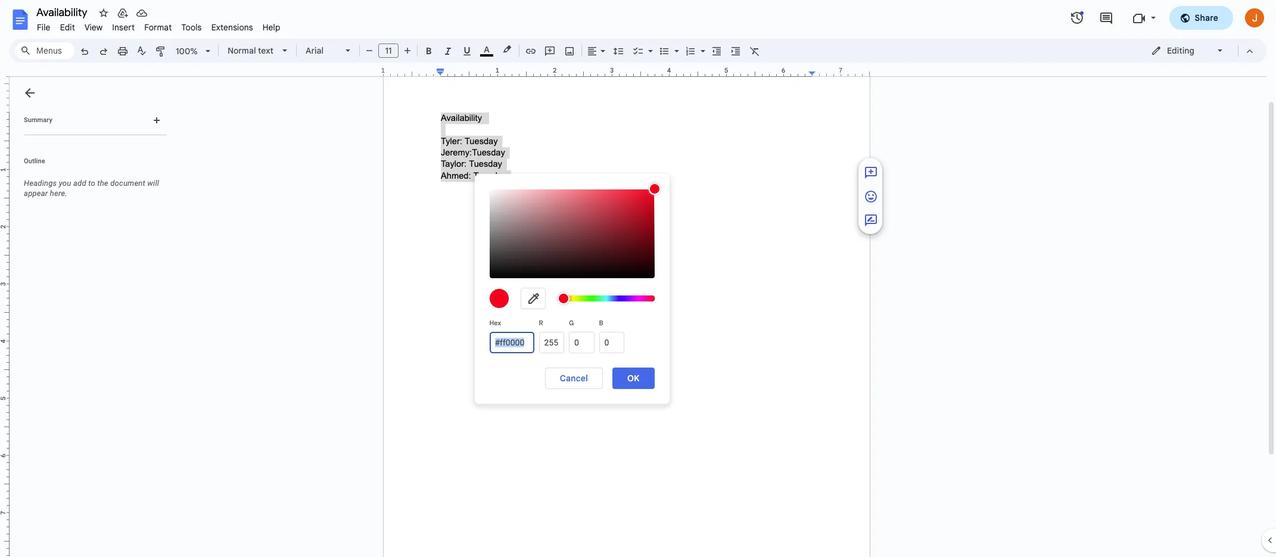 Task type: vqa. For each thing, say whether or not it's contained in the screenshot.
Format
no



Task type: describe. For each thing, give the bounding box(es) containing it.
top margin image
[[0, 55, 9, 116]]

main toolbar
[[74, 0, 764, 149]]

b
[[599, 319, 603, 327]]

size image
[[864, 166, 878, 180]]

hex
[[489, 319, 501, 327]]

share. anyone with the link. anyone who has the link can access. no sign-in required. image
[[1179, 12, 1190, 23]]

cancel
[[560, 373, 588, 384]]

1 size image from the top
[[864, 189, 878, 204]]

application containing cancel
[[0, 0, 1276, 557]]

ok
[[627, 373, 640, 384]]

cancel button
[[545, 368, 603, 389]]

color: red element
[[489, 289, 508, 308]]

Rename text field
[[32, 5, 94, 19]]

Hex color text field
[[489, 332, 534, 353]]

Menus field
[[15, 42, 74, 59]]



Task type: locate. For each thing, give the bounding box(es) containing it.
menu bar banner
[[0, 0, 1276, 557]]

2 size image from the top
[[864, 213, 878, 227]]

0 vertical spatial size image
[[864, 189, 878, 204]]

G text field
[[569, 332, 594, 353]]

right margin image
[[809, 67, 869, 76]]

dialog
[[475, 41, 669, 557]]

menu bar inside menu bar banner
[[32, 15, 285, 35]]

application
[[0, 0, 1276, 557]]

slider
[[489, 183, 660, 278], [557, 293, 654, 304]]

1 vertical spatial size image
[[864, 213, 878, 227]]

menu bar
[[32, 15, 285, 35]]

left margin image
[[384, 67, 444, 76]]

Star checkbox
[[95, 5, 112, 21]]

r
[[539, 319, 543, 327]]

ok button
[[612, 368, 654, 389]]

dialog inside application
[[475, 41, 669, 557]]

size image
[[864, 189, 878, 204], [864, 213, 878, 227]]

dialog containing cancel
[[475, 41, 669, 557]]

R text field
[[539, 332, 564, 353]]

B text field
[[599, 332, 624, 353]]

0 vertical spatial slider
[[489, 183, 660, 278]]

g
[[569, 319, 574, 327]]

1 vertical spatial slider
[[557, 293, 654, 304]]



